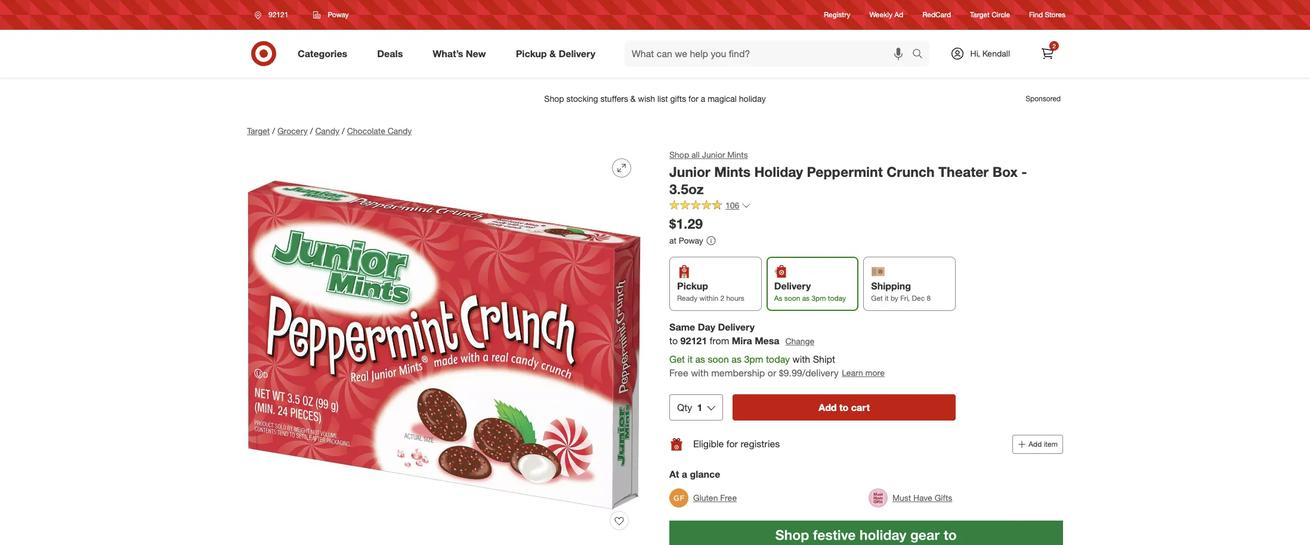Task type: vqa. For each thing, say whether or not it's contained in the screenshot.
bottommost Add
yes



Task type: describe. For each thing, give the bounding box(es) containing it.
92121 inside 92121 dropdown button
[[268, 10, 288, 19]]

search button
[[907, 41, 935, 69]]

106 link
[[669, 200, 751, 214]]

target for target / grocery / candy / chocolate candy
[[247, 126, 270, 136]]

theater
[[938, 163, 989, 180]]

poway inside 'dropdown button'
[[328, 10, 349, 19]]

chocolate candy link
[[347, 126, 412, 136]]

have
[[913, 493, 932, 503]]

soon inside get it as soon as 3pm today with shipt free with membership or $9.99/delivery learn more
[[708, 354, 729, 366]]

target / grocery / candy / chocolate candy
[[247, 126, 412, 136]]

delivery for same day delivery
[[718, 322, 755, 334]]

1
[[697, 402, 702, 414]]

hours
[[726, 294, 744, 303]]

3pm inside get it as soon as 3pm today with shipt free with membership or $9.99/delivery learn more
[[744, 354, 763, 366]]

0 horizontal spatial with
[[691, 367, 709, 379]]

1 vertical spatial junior
[[669, 163, 710, 180]]

1 candy from the left
[[315, 126, 339, 136]]

$1.29
[[669, 216, 703, 232]]

3.5oz
[[669, 181, 704, 197]]

redcard
[[922, 10, 951, 19]]

or
[[768, 367, 776, 379]]

-
[[1022, 163, 1027, 180]]

gifts
[[935, 493, 952, 503]]

poway button
[[306, 4, 357, 26]]

must have gifts button
[[869, 485, 952, 512]]

categories link
[[288, 41, 362, 67]]

eligible for registries
[[693, 439, 780, 451]]

pickup for ready
[[677, 280, 708, 292]]

3pm inside delivery as soon as 3pm today
[[812, 294, 826, 303]]

gluten
[[693, 493, 718, 503]]

0 vertical spatial advertisement region
[[237, 85, 1073, 113]]

pickup ready within 2 hours
[[677, 280, 744, 303]]

pickup & delivery link
[[506, 41, 610, 67]]

eligible
[[693, 439, 724, 451]]

add for add to cart
[[819, 402, 837, 414]]

target circle link
[[970, 10, 1010, 20]]

it inside get it as soon as 3pm today with shipt free with membership or $9.99/delivery learn more
[[688, 354, 693, 366]]

to inside button
[[839, 402, 849, 414]]

a
[[682, 469, 687, 481]]

grocery
[[277, 126, 308, 136]]

What can we help you find? suggestions appear below search field
[[625, 41, 915, 67]]

shipping get it by fri, dec 8
[[871, 280, 931, 303]]

3 / from the left
[[342, 126, 345, 136]]

candy link
[[315, 126, 339, 136]]

cart
[[851, 402, 870, 414]]

redcard link
[[922, 10, 951, 20]]

circle
[[992, 10, 1010, 19]]

kendall
[[982, 48, 1010, 58]]

to 92121
[[669, 335, 707, 347]]

weekly ad link
[[870, 10, 903, 20]]

find stores link
[[1029, 10, 1066, 20]]

106
[[725, 201, 739, 211]]

delivery inside delivery as soon as 3pm today
[[774, 280, 811, 292]]

weekly ad
[[870, 10, 903, 19]]

92121 button
[[247, 4, 301, 26]]

must
[[893, 493, 911, 503]]

same day delivery
[[669, 322, 755, 334]]

add for add item
[[1029, 440, 1042, 449]]

add item
[[1029, 440, 1058, 449]]

crunch
[[887, 163, 935, 180]]

add item button
[[1013, 435, 1063, 454]]

2 inside pickup ready within 2 hours
[[720, 294, 724, 303]]

target for target circle
[[970, 10, 990, 19]]

what's new
[[433, 47, 486, 59]]

delivery for pickup & delivery
[[559, 47, 595, 59]]

mira
[[732, 335, 752, 347]]

target circle
[[970, 10, 1010, 19]]

soon inside delivery as soon as 3pm today
[[784, 294, 800, 303]]

find
[[1029, 10, 1043, 19]]

gluten free
[[693, 493, 737, 503]]

learn
[[842, 368, 863, 378]]

glance
[[690, 469, 720, 481]]

same
[[669, 322, 695, 334]]

qty
[[677, 402, 692, 414]]

0 horizontal spatial as
[[695, 354, 705, 366]]

1 horizontal spatial 92121
[[680, 335, 707, 347]]

0 vertical spatial 2
[[1053, 42, 1056, 50]]

by
[[891, 294, 898, 303]]

qty 1
[[677, 402, 702, 414]]

registry link
[[824, 10, 850, 20]]

categories
[[298, 47, 347, 59]]

hi, kendall
[[970, 48, 1010, 58]]

add to cart button
[[733, 395, 956, 421]]



Task type: locate. For each thing, give the bounding box(es) containing it.
what's
[[433, 47, 463, 59]]

as right as
[[802, 294, 810, 303]]

at a glance
[[669, 469, 720, 481]]

1 horizontal spatial candy
[[388, 126, 412, 136]]

1 horizontal spatial today
[[828, 294, 846, 303]]

today inside delivery as soon as 3pm today
[[828, 294, 846, 303]]

1 vertical spatial with
[[691, 367, 709, 379]]

candy
[[315, 126, 339, 136], [388, 126, 412, 136]]

1 horizontal spatial with
[[793, 354, 810, 366]]

0 vertical spatial add
[[819, 402, 837, 414]]

0 horizontal spatial get
[[669, 354, 685, 366]]

free inside get it as soon as 3pm today with shipt free with membership or $9.99/delivery learn more
[[669, 367, 688, 379]]

0 horizontal spatial 92121
[[268, 10, 288, 19]]

to
[[669, 335, 678, 347], [839, 402, 849, 414]]

2
[[1053, 42, 1056, 50], [720, 294, 724, 303]]

fri,
[[900, 294, 910, 303]]

0 vertical spatial delivery
[[559, 47, 595, 59]]

1 vertical spatial add
[[1029, 440, 1042, 449]]

92121 left poway 'dropdown button'
[[268, 10, 288, 19]]

get down to 92121
[[669, 354, 685, 366]]

it down to 92121
[[688, 354, 693, 366]]

get inside get it as soon as 3pm today with shipt free with membership or $9.99/delivery learn more
[[669, 354, 685, 366]]

for
[[727, 439, 738, 451]]

day
[[698, 322, 715, 334]]

0 vertical spatial to
[[669, 335, 678, 347]]

get left by
[[871, 294, 883, 303]]

1 vertical spatial delivery
[[774, 280, 811, 292]]

deals link
[[367, 41, 418, 67]]

3pm down from mira mesa
[[744, 354, 763, 366]]

1 horizontal spatial poway
[[679, 236, 703, 246]]

as
[[774, 294, 782, 303]]

1 horizontal spatial it
[[885, 294, 889, 303]]

/ right target link
[[272, 126, 275, 136]]

/ left candy 'link'
[[310, 126, 313, 136]]

0 horizontal spatial pickup
[[516, 47, 547, 59]]

0 horizontal spatial free
[[669, 367, 688, 379]]

1 horizontal spatial 2
[[1053, 42, 1056, 50]]

membership
[[711, 367, 765, 379]]

chocolate
[[347, 126, 385, 136]]

with up $9.99/delivery
[[793, 354, 810, 366]]

0 horizontal spatial 3pm
[[744, 354, 763, 366]]

junior
[[702, 150, 725, 160], [669, 163, 710, 180]]

1 horizontal spatial 3pm
[[812, 294, 826, 303]]

item
[[1044, 440, 1058, 449]]

0 vertical spatial today
[[828, 294, 846, 303]]

get inside shipping get it by fri, dec 8
[[871, 294, 883, 303]]

1 vertical spatial mints
[[714, 163, 751, 180]]

0 vertical spatial free
[[669, 367, 688, 379]]

2 horizontal spatial /
[[342, 126, 345, 136]]

0 vertical spatial target
[[970, 10, 990, 19]]

1 vertical spatial 2
[[720, 294, 724, 303]]

1 vertical spatial today
[[766, 354, 790, 366]]

holiday
[[754, 163, 803, 180]]

3pm right as
[[812, 294, 826, 303]]

poway up categories link
[[328, 10, 349, 19]]

1 horizontal spatial as
[[732, 354, 742, 366]]

92121 down same
[[680, 335, 707, 347]]

ad
[[894, 10, 903, 19]]

at
[[669, 236, 677, 246]]

0 vertical spatial 3pm
[[812, 294, 826, 303]]

get it as soon as 3pm today with shipt free with membership or $9.99/delivery learn more
[[669, 354, 885, 379]]

/
[[272, 126, 275, 136], [310, 126, 313, 136], [342, 126, 345, 136]]

0 horizontal spatial today
[[766, 354, 790, 366]]

as inside delivery as soon as 3pm today
[[802, 294, 810, 303]]

poway down "$1.29"
[[679, 236, 703, 246]]

add
[[819, 402, 837, 414], [1029, 440, 1042, 449]]

shop all junior mints junior mints holiday peppermint crunch theater box - 3.5oz
[[669, 150, 1027, 197]]

0 vertical spatial poway
[[328, 10, 349, 19]]

1 horizontal spatial pickup
[[677, 280, 708, 292]]

shop
[[669, 150, 689, 160]]

0 horizontal spatial /
[[272, 126, 275, 136]]

what's new link
[[423, 41, 501, 67]]

as down to 92121
[[695, 354, 705, 366]]

pickup inside pickup ready within 2 hours
[[677, 280, 708, 292]]

hi,
[[970, 48, 980, 58]]

shipt
[[813, 354, 835, 366]]

ready
[[677, 294, 698, 303]]

soon
[[784, 294, 800, 303], [708, 354, 729, 366]]

1 vertical spatial it
[[688, 354, 693, 366]]

0 horizontal spatial 2
[[720, 294, 724, 303]]

0 vertical spatial 92121
[[268, 10, 288, 19]]

free down to 92121
[[669, 367, 688, 379]]

must have gifts
[[893, 493, 952, 503]]

2 vertical spatial delivery
[[718, 322, 755, 334]]

1 horizontal spatial get
[[871, 294, 883, 303]]

within
[[700, 294, 718, 303]]

0 horizontal spatial delivery
[[559, 47, 595, 59]]

1 vertical spatial 92121
[[680, 335, 707, 347]]

today inside get it as soon as 3pm today with shipt free with membership or $9.99/delivery learn more
[[766, 354, 790, 366]]

3pm
[[812, 294, 826, 303], [744, 354, 763, 366]]

1 horizontal spatial to
[[839, 402, 849, 414]]

1 / from the left
[[272, 126, 275, 136]]

to down same
[[669, 335, 678, 347]]

0 horizontal spatial to
[[669, 335, 678, 347]]

weekly
[[870, 10, 892, 19]]

delivery as soon as 3pm today
[[774, 280, 846, 303]]

delivery
[[559, 47, 595, 59], [774, 280, 811, 292], [718, 322, 755, 334]]

as
[[802, 294, 810, 303], [695, 354, 705, 366], [732, 354, 742, 366]]

1 horizontal spatial add
[[1029, 440, 1042, 449]]

today left by
[[828, 294, 846, 303]]

1 vertical spatial free
[[720, 493, 737, 503]]

pickup
[[516, 47, 547, 59], [677, 280, 708, 292]]

target link
[[247, 126, 270, 136]]

/ right candy 'link'
[[342, 126, 345, 136]]

target inside 'link'
[[970, 10, 990, 19]]

1 horizontal spatial /
[[310, 126, 313, 136]]

pickup up ready
[[677, 280, 708, 292]]

0 vertical spatial soon
[[784, 294, 800, 303]]

box
[[993, 163, 1018, 180]]

shipping
[[871, 280, 911, 292]]

as up membership
[[732, 354, 742, 366]]

dec
[[912, 294, 925, 303]]

pickup for &
[[516, 47, 547, 59]]

2 / from the left
[[310, 126, 313, 136]]

delivery inside "pickup & delivery" link
[[559, 47, 595, 59]]

1 horizontal spatial delivery
[[718, 322, 755, 334]]

today up the or
[[766, 354, 790, 366]]

0 vertical spatial pickup
[[516, 47, 547, 59]]

92121
[[268, 10, 288, 19], [680, 335, 707, 347]]

new
[[466, 47, 486, 59]]

find stores
[[1029, 10, 1066, 19]]

mints right all
[[727, 150, 748, 160]]

2 down stores
[[1053, 42, 1056, 50]]

1 horizontal spatial free
[[720, 493, 737, 503]]

with down to 92121
[[691, 367, 709, 379]]

junior up 3.5oz
[[669, 163, 710, 180]]

advertisement region
[[237, 85, 1073, 113], [669, 521, 1063, 546]]

free right gluten
[[720, 493, 737, 503]]

target left grocery link
[[247, 126, 270, 136]]

1 vertical spatial get
[[669, 354, 685, 366]]

change
[[785, 336, 815, 346]]

1 vertical spatial target
[[247, 126, 270, 136]]

from mira mesa
[[710, 335, 779, 347]]

0 vertical spatial junior
[[702, 150, 725, 160]]

&
[[549, 47, 556, 59]]

1 horizontal spatial target
[[970, 10, 990, 19]]

0 horizontal spatial poway
[[328, 10, 349, 19]]

change button
[[785, 335, 815, 348]]

1 vertical spatial soon
[[708, 354, 729, 366]]

add left cart in the right of the page
[[819, 402, 837, 414]]

1 vertical spatial advertisement region
[[669, 521, 1063, 546]]

0 vertical spatial get
[[871, 294, 883, 303]]

2 left hours
[[720, 294, 724, 303]]

search
[[907, 49, 935, 61]]

peppermint
[[807, 163, 883, 180]]

0 vertical spatial it
[[885, 294, 889, 303]]

2 link
[[1034, 41, 1061, 67]]

today
[[828, 294, 846, 303], [766, 354, 790, 366]]

8
[[927, 294, 931, 303]]

0 horizontal spatial add
[[819, 402, 837, 414]]

junior right all
[[702, 150, 725, 160]]

1 vertical spatial pickup
[[677, 280, 708, 292]]

delivery up as
[[774, 280, 811, 292]]

at poway
[[669, 236, 703, 246]]

1 vertical spatial to
[[839, 402, 849, 414]]

deals
[[377, 47, 403, 59]]

add to cart
[[819, 402, 870, 414]]

more
[[865, 368, 885, 378]]

2 candy from the left
[[388, 126, 412, 136]]

delivery right &
[[559, 47, 595, 59]]

add inside button
[[1029, 440, 1042, 449]]

0 vertical spatial with
[[793, 354, 810, 366]]

mints up 106
[[714, 163, 751, 180]]

from
[[710, 335, 729, 347]]

pickup left &
[[516, 47, 547, 59]]

1 vertical spatial 3pm
[[744, 354, 763, 366]]

stores
[[1045, 10, 1066, 19]]

0 horizontal spatial target
[[247, 126, 270, 136]]

add inside button
[[819, 402, 837, 414]]

grocery link
[[277, 126, 308, 136]]

0 vertical spatial mints
[[727, 150, 748, 160]]

0 horizontal spatial soon
[[708, 354, 729, 366]]

registries
[[741, 439, 780, 451]]

target left circle
[[970, 10, 990, 19]]

junior mints holiday peppermint crunch theater box - 3.5oz, 1 of 4 image
[[247, 149, 641, 543]]

0 horizontal spatial it
[[688, 354, 693, 366]]

at
[[669, 469, 679, 481]]

to left cart in the right of the page
[[839, 402, 849, 414]]

soon down from
[[708, 354, 729, 366]]

candy right grocery link
[[315, 126, 339, 136]]

0 horizontal spatial candy
[[315, 126, 339, 136]]

mesa
[[755, 335, 779, 347]]

pickup & delivery
[[516, 47, 595, 59]]

free inside button
[[720, 493, 737, 503]]

it left by
[[885, 294, 889, 303]]

1 vertical spatial poway
[[679, 236, 703, 246]]

soon right as
[[784, 294, 800, 303]]

it inside shipping get it by fri, dec 8
[[885, 294, 889, 303]]

$9.99/delivery
[[779, 367, 839, 379]]

add left item
[[1029, 440, 1042, 449]]

candy right chocolate
[[388, 126, 412, 136]]

2 horizontal spatial delivery
[[774, 280, 811, 292]]

with
[[793, 354, 810, 366], [691, 367, 709, 379]]

delivery up mira
[[718, 322, 755, 334]]

2 horizontal spatial as
[[802, 294, 810, 303]]

1 horizontal spatial soon
[[784, 294, 800, 303]]

free
[[669, 367, 688, 379], [720, 493, 737, 503]]

learn more button
[[841, 367, 885, 380]]



